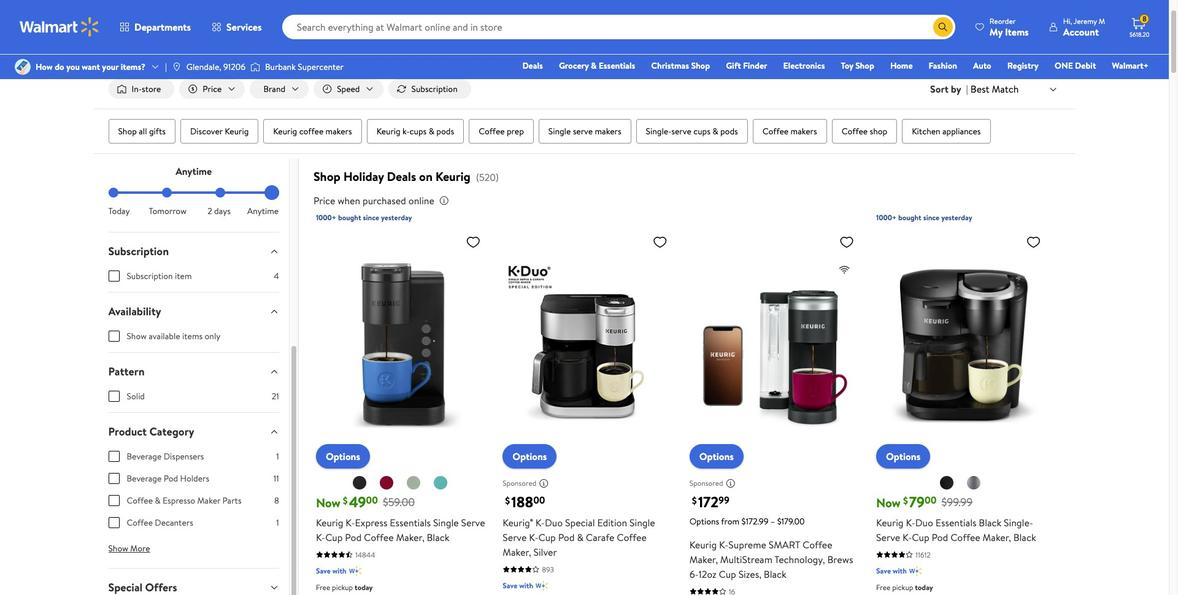 Task type: vqa. For each thing, say whether or not it's contained in the screenshot.
the bottommost the Beverage
yes



Task type: locate. For each thing, give the bounding box(es) containing it.
options up ad disclaimer and feedback for ingridsponsoredproducts image
[[699, 450, 734, 463]]

walmart plus image for 49
[[349, 565, 361, 577]]

sponsored left ad disclaimer and feedback for skylinedisplayad icon
[[632, 43, 665, 54]]

availability tab
[[98, 293, 289, 330]]

single right edition
[[630, 516, 655, 529]]

1 horizontal spatial today
[[915, 582, 933, 593]]

0 horizontal spatial 8
[[274, 495, 279, 507]]

00 for 79
[[925, 493, 937, 507]]

save for 49
[[316, 566, 331, 576]]

1 down 11
[[276, 517, 279, 529]]

options for keurig® k-duo special edition single serve k-cup pod & carafe coffee maker, silver image
[[513, 450, 547, 463]]

$618.20
[[1130, 30, 1150, 39]]

1000+ bought since yesterday for 79
[[876, 212, 972, 223]]

sort by |
[[930, 82, 968, 96]]

1 $ from the left
[[343, 494, 348, 507]]

 image right 91206
[[250, 61, 260, 73]]

christmas shop
[[651, 60, 710, 72]]

price button
[[179, 79, 245, 99]]

makers
[[326, 125, 352, 137], [595, 125, 621, 137], [791, 125, 817, 137]]

gift finder
[[726, 60, 767, 72]]

1 horizontal spatial save
[[503, 580, 517, 591]]

2 options link from the left
[[503, 444, 557, 469]]

1 horizontal spatial free
[[876, 582, 891, 593]]

1 horizontal spatial cups
[[693, 125, 710, 137]]

0 horizontal spatial serve
[[573, 125, 593, 137]]

options for keurig k-duo essentials black single-serve k-cup pod coffee maker, black image
[[886, 450, 921, 463]]

electronics
[[783, 60, 825, 72]]

2 bought from the left
[[898, 212, 921, 223]]

pod down beverage dispensers
[[164, 473, 178, 485]]

deals link
[[517, 59, 548, 72]]

Anytime radio
[[269, 188, 279, 198]]

1 yesterday from the left
[[381, 212, 412, 223]]

2 00 from the left
[[533, 493, 545, 507]]

1 horizontal spatial 1000+ bought since yesterday
[[876, 212, 972, 223]]

2 horizontal spatial save with
[[876, 566, 907, 576]]

price inside 'dropdown button'
[[203, 83, 222, 95]]

None radio
[[216, 188, 225, 198]]

price for price when purchased online
[[313, 194, 335, 207]]

$ left 172
[[692, 494, 697, 507]]

1 horizontal spatial yesterday
[[941, 212, 972, 223]]

0 vertical spatial deals
[[522, 60, 543, 72]]

0 vertical spatial |
[[165, 61, 167, 73]]

home for home
[[890, 60, 913, 72]]

4 $ from the left
[[903, 494, 908, 507]]

subscription up subscription item
[[108, 244, 169, 259]]

cup inside keurig® k-duo special edition single serve k-cup pod & carafe coffee maker, silver
[[538, 531, 556, 544]]

8 inside '8 $618.20'
[[1142, 14, 1147, 24]]

espresso
[[163, 495, 195, 507]]

with
[[332, 566, 346, 576], [893, 566, 907, 576], [519, 580, 533, 591]]

dispensers
[[164, 450, 204, 463]]

beverage for beverage dispensers
[[127, 450, 162, 463]]

–
[[770, 515, 775, 527]]

price down glendale, 91206
[[203, 83, 222, 95]]

now inside now $ 49 00 $59.00 keurig k-express essentials single serve k-cup pod coffee maker, black
[[316, 494, 340, 511]]

anytime down anytime radio
[[247, 205, 279, 217]]

1 vertical spatial kitchen
[[912, 125, 940, 137]]

how fast do you want your order? option group
[[108, 188, 279, 217]]

None checkbox
[[108, 451, 119, 462], [108, 473, 119, 484], [108, 495, 119, 506], [108, 517, 119, 528], [108, 451, 119, 462], [108, 473, 119, 484], [108, 495, 119, 506], [108, 517, 119, 528]]

00 down black icon on the bottom
[[366, 493, 378, 507]]

1 horizontal spatial save with
[[503, 580, 533, 591]]

1 horizontal spatial home
[[890, 60, 913, 72]]

options up black icon on the bottom
[[326, 450, 360, 463]]

when
[[338, 194, 360, 207]]

essentials for 49
[[390, 516, 431, 529]]

1 vertical spatial subscription
[[108, 244, 169, 259]]

coffee shop link
[[832, 119, 897, 144]]

1 horizontal spatial pods
[[720, 125, 738, 137]]

1 vertical spatial 1
[[276, 517, 279, 529]]

2 yesterday from the left
[[941, 212, 972, 223]]

Tomorrow radio
[[162, 188, 172, 198]]

coffee
[[479, 125, 505, 137], [763, 125, 789, 137], [842, 125, 868, 137], [127, 495, 153, 507], [127, 517, 153, 529], [364, 531, 394, 544], [617, 531, 647, 544], [951, 531, 980, 544], [803, 538, 832, 551]]

1 vertical spatial home
[[890, 60, 913, 72]]

0 horizontal spatial pods
[[436, 125, 454, 137]]

 image left how
[[15, 59, 31, 75]]

auto
[[973, 60, 991, 72]]

| right by
[[966, 82, 968, 96]]

legal information image
[[439, 196, 449, 206]]

sponsored for 188
[[503, 478, 536, 489]]

pattern
[[108, 364, 145, 379]]

0 horizontal spatial single
[[433, 516, 459, 529]]

1 up 11
[[276, 450, 279, 463]]

& inside the product category 'group'
[[155, 495, 161, 507]]

pickup for 79
[[892, 582, 913, 593]]

1 free from the left
[[316, 582, 330, 593]]

0 horizontal spatial now
[[316, 494, 340, 511]]

1 now from the left
[[316, 494, 340, 511]]

2 free from the left
[[876, 582, 891, 593]]

subscription up the keurig k-cups & pods
[[411, 83, 458, 95]]

2 horizontal spatial essentials
[[936, 516, 977, 529]]

2 since from the left
[[923, 212, 940, 223]]

today down 14844
[[355, 582, 373, 593]]

2 pickup from the left
[[892, 582, 913, 593]]

speed inside tab
[[108, 138, 138, 153]]

1 vertical spatial beverage
[[127, 473, 162, 485]]

1 horizontal spatial kitchen
[[912, 125, 940, 137]]

None range field
[[108, 191, 279, 194]]

0 horizontal spatial 1000+
[[316, 212, 336, 223]]

free pickup today down 11612 on the right bottom of the page
[[876, 582, 933, 593]]

0 vertical spatial home link
[[108, 13, 131, 25]]

speed down shop all gifts
[[108, 138, 138, 153]]

2 today from the left
[[915, 582, 933, 593]]

keurig® k-duo special edition single serve k-cup pod & carafe coffee maker, silver image
[[503, 230, 672, 459]]

brand
[[263, 83, 285, 95]]

show
[[127, 330, 147, 342], [108, 542, 128, 555]]

1 today from the left
[[355, 582, 373, 593]]

188
[[511, 491, 533, 512]]

00 inside now $ 49 00 $59.00 keurig k-express essentials single serve k-cup pod coffee maker, black
[[366, 493, 378, 507]]

8 inside the product category 'group'
[[274, 495, 279, 507]]

2 1 from the top
[[276, 517, 279, 529]]

2 1000+ bought since yesterday from the left
[[876, 212, 972, 223]]

1 horizontal spatial duo
[[915, 516, 933, 529]]

essentials inside now $ 79 00 $99.99 keurig k-duo essentials black single- serve k-cup pod coffee maker, black
[[936, 516, 977, 529]]

kitchen left dining
[[144, 13, 173, 25]]

online
[[408, 194, 434, 207]]

pods left "coffee makers" link
[[720, 125, 738, 137]]

sponsored up 188 on the bottom left of page
[[503, 478, 536, 489]]

1 horizontal spatial home link
[[885, 59, 918, 72]]

1 bought from the left
[[338, 212, 361, 223]]

cup inside keurig k-supreme smart coffee maker, multistream technology, brews 6-12oz cup sizes, black
[[719, 567, 736, 581]]

pod down special on the bottom
[[558, 531, 575, 544]]

essentials down $99.99
[[936, 516, 977, 529]]

shop right christmas
[[691, 60, 710, 72]]

today for 79
[[915, 582, 933, 593]]

pickup for 49
[[332, 582, 353, 593]]

bought
[[338, 212, 361, 223], [898, 212, 921, 223]]

coffee inside now $ 79 00 $99.99 keurig k-duo essentials black single- serve k-cup pod coffee maker, black
[[951, 531, 980, 544]]

home for home / kitchen & dining / keurig
[[108, 13, 131, 25]]

options for keurig k-express essentials single serve k-cup pod coffee maker, black image
[[326, 450, 360, 463]]

None checkbox
[[108, 271, 119, 282], [108, 391, 119, 402], [108, 271, 119, 282], [108, 391, 119, 402]]

on
[[419, 168, 433, 185]]

now for 79
[[876, 494, 901, 511]]

$ left 188 on the bottom left of page
[[505, 494, 510, 507]]

shop right toy
[[855, 60, 874, 72]]

grocery & essentials link
[[553, 59, 641, 72]]

1 options link from the left
[[316, 444, 370, 469]]

1 00 from the left
[[366, 493, 378, 507]]

home link left departments on the left top of page
[[108, 13, 131, 25]]

options from $172.99 – $179.00
[[689, 515, 805, 527]]

1 vertical spatial price
[[313, 194, 335, 207]]

show more button
[[98, 539, 160, 558]]

1 1000+ from the left
[[316, 212, 336, 223]]

show inside button
[[108, 542, 128, 555]]

0 horizontal spatial walmart plus image
[[349, 565, 361, 577]]

&
[[175, 13, 180, 25], [591, 60, 597, 72], [429, 125, 434, 137], [712, 125, 718, 137], [155, 495, 161, 507], [577, 531, 584, 544]]

walmart plus image for 79
[[909, 565, 922, 577]]

| inside sort and filter section element
[[966, 82, 968, 96]]

0 horizontal spatial serve
[[461, 516, 485, 529]]

home left fashion
[[890, 60, 913, 72]]

1 horizontal spatial price
[[313, 194, 335, 207]]

2 $ from the left
[[505, 494, 510, 507]]

makers left coffee shop
[[791, 125, 817, 137]]

2 cups from the left
[[693, 125, 710, 137]]

options link up black icon on the bottom
[[316, 444, 370, 469]]

single down teal image
[[433, 516, 459, 529]]

1 horizontal spatial bought
[[898, 212, 921, 223]]

beverage for beverage pod holders
[[127, 473, 162, 485]]

beverage down beverage dispensers
[[127, 473, 162, 485]]

2 1000+ from the left
[[876, 212, 897, 223]]

solid
[[127, 390, 145, 403]]

0 vertical spatial show
[[127, 330, 147, 342]]

1 vertical spatial speed
[[108, 138, 138, 153]]

price left when
[[313, 194, 335, 207]]

1 horizontal spatial since
[[923, 212, 940, 223]]

serve for single-
[[671, 125, 691, 137]]

from
[[721, 515, 739, 527]]

speed tab
[[98, 127, 289, 164]]

0 horizontal spatial bought
[[338, 212, 361, 223]]

essentials inside now $ 49 00 $59.00 keurig k-express essentials single serve k-cup pod coffee maker, black
[[390, 516, 431, 529]]

tab
[[98, 569, 289, 595]]

2 pods from the left
[[720, 125, 738, 137]]

2 free pickup today from the left
[[876, 582, 933, 593]]

$99.99
[[941, 495, 973, 510]]

coffee prep
[[479, 125, 524, 137]]

1 horizontal spatial speed
[[337, 83, 360, 95]]

1 vertical spatial |
[[966, 82, 968, 96]]

49
[[349, 491, 366, 512]]

1 horizontal spatial serve
[[671, 125, 691, 137]]

2 walmart plus image from the left
[[909, 565, 922, 577]]

single serve makers link
[[539, 119, 631, 144]]

0 vertical spatial home
[[108, 13, 131, 25]]

pod
[[164, 473, 178, 485], [345, 531, 362, 544], [558, 531, 575, 544], [932, 531, 948, 544]]

debit
[[1075, 60, 1096, 72]]

none radio inside how fast do you want your order? option group
[[216, 188, 225, 198]]

1 horizontal spatial speed button
[[314, 79, 383, 99]]

| right items?
[[165, 61, 167, 73]]

0 vertical spatial kitchen
[[144, 13, 173, 25]]

now left 79 at the bottom of page
[[876, 494, 901, 511]]

keurig
[[220, 13, 244, 25], [225, 125, 249, 137], [273, 125, 297, 137], [377, 125, 400, 137], [435, 168, 471, 185], [316, 516, 343, 529], [876, 516, 904, 529], [689, 538, 717, 551]]

pickup
[[332, 582, 353, 593], [892, 582, 913, 593]]

black
[[979, 516, 1002, 529], [427, 531, 449, 544], [1013, 531, 1036, 544], [764, 567, 786, 581]]

store
[[142, 83, 161, 95]]

coffee inside now $ 49 00 $59.00 keurig k-express essentials single serve k-cup pod coffee maker, black
[[364, 531, 394, 544]]

options link up ad disclaimer and feedback for ingridsponsoredproducts image
[[689, 444, 744, 469]]

available
[[149, 330, 180, 342]]

3 00 from the left
[[925, 493, 937, 507]]

1 pickup from the left
[[332, 582, 353, 593]]

deals left on
[[387, 168, 416, 185]]

silver
[[533, 545, 557, 559]]

1 vertical spatial anytime
[[247, 205, 279, 217]]

1 duo from the left
[[545, 516, 563, 529]]

best
[[971, 82, 989, 96]]

duo down 79 at the bottom of page
[[915, 516, 933, 529]]

0 horizontal spatial free pickup today
[[316, 582, 373, 593]]

1 since from the left
[[363, 212, 379, 223]]

0 horizontal spatial cups
[[410, 125, 427, 137]]

1 beverage from the top
[[127, 450, 162, 463]]

kitchen left appliances
[[912, 125, 940, 137]]

beverage down product category
[[127, 450, 162, 463]]

1000+ bought since yesterday for 49
[[316, 212, 412, 223]]

walmart plus image down 11612 on the right bottom of the page
[[909, 565, 922, 577]]

one debit
[[1055, 60, 1096, 72]]

1 free pickup today from the left
[[316, 582, 373, 593]]

0 vertical spatial price
[[203, 83, 222, 95]]

holiday
[[343, 168, 384, 185]]

1 horizontal spatial sponsored
[[632, 43, 665, 54]]

all
[[139, 125, 147, 137]]

free
[[316, 582, 330, 593], [876, 582, 891, 593]]

0 horizontal spatial essentials
[[390, 516, 431, 529]]

keurig® k-duo special edition single serve k-cup pod & carafe coffee maker, silver
[[503, 516, 655, 559]]

2 makers from the left
[[595, 125, 621, 137]]

single-serve cups & pods link
[[636, 119, 748, 144]]

2 duo from the left
[[915, 516, 933, 529]]

show right show available items only option
[[127, 330, 147, 342]]

0 vertical spatial beverage
[[127, 450, 162, 463]]

2 beverage from the top
[[127, 473, 162, 485]]

$179.00
[[777, 515, 805, 527]]

duo left special on the bottom
[[545, 516, 563, 529]]

0 horizontal spatial free
[[316, 582, 330, 593]]

 image left glendale,
[[172, 62, 182, 72]]

shop
[[691, 60, 710, 72], [855, 60, 874, 72], [118, 125, 137, 137], [313, 168, 340, 185]]

1 horizontal spatial with
[[519, 580, 533, 591]]

1 horizontal spatial  image
[[172, 62, 182, 72]]

1 vertical spatial show
[[108, 542, 128, 555]]

& inside keurig® k-duo special edition single serve k-cup pod & carafe coffee maker, silver
[[577, 531, 584, 544]]

0 horizontal spatial pickup
[[332, 582, 353, 593]]

since
[[363, 212, 379, 223], [923, 212, 940, 223]]

2 now from the left
[[876, 494, 901, 511]]

grocery
[[559, 60, 589, 72]]

1 vertical spatial deals
[[387, 168, 416, 185]]

in-store button
[[108, 79, 174, 99]]

2 horizontal spatial makers
[[791, 125, 817, 137]]

2 serve from the left
[[671, 125, 691, 137]]

Today radio
[[108, 188, 118, 198]]

0 horizontal spatial deals
[[387, 168, 416, 185]]

1 cups from the left
[[410, 125, 427, 137]]

single right prep
[[548, 125, 571, 137]]

00 down ad disclaimer and feedback for ingridsponsoredproducts icon
[[533, 493, 545, 507]]

1 1 from the top
[[276, 450, 279, 463]]

ad disclaimer and feedback for ingridsponsoredproducts image
[[726, 478, 735, 488]]

cup inside now $ 49 00 $59.00 keurig k-express essentials single serve k-cup pod coffee maker, black
[[325, 531, 343, 544]]

options up ad disclaimer and feedback for ingridsponsoredproducts icon
[[513, 450, 547, 463]]

$ inside now $ 49 00 $59.00 keurig k-express essentials single serve k-cup pod coffee maker, black
[[343, 494, 348, 507]]

0 horizontal spatial save
[[316, 566, 331, 576]]

serve for single
[[573, 125, 593, 137]]

gift
[[726, 60, 741, 72]]

makers right coffee
[[326, 125, 352, 137]]

0 horizontal spatial  image
[[15, 59, 31, 75]]

keurig inside now $ 49 00 $59.00 keurig k-express essentials single serve k-cup pod coffee maker, black
[[316, 516, 343, 529]]

Search search field
[[282, 15, 955, 39]]

speed down supercenter at the left of the page
[[337, 83, 360, 95]]

pod inside the product category 'group'
[[164, 473, 178, 485]]

product category tab
[[98, 413, 289, 450]]

0 horizontal spatial price
[[203, 83, 222, 95]]

0 horizontal spatial home
[[108, 13, 131, 25]]

3 $ from the left
[[692, 494, 697, 507]]

sponsored
[[632, 43, 665, 54], [503, 478, 536, 489], [689, 478, 723, 489]]

1 vertical spatial single-
[[1004, 516, 1033, 529]]

$ left 49
[[343, 494, 348, 507]]

today for 49
[[355, 582, 373, 593]]

1 / from the left
[[136, 13, 139, 25]]

shop up when
[[313, 168, 340, 185]]

with for 79
[[893, 566, 907, 576]]

sort
[[930, 82, 949, 96]]

toy shop
[[841, 60, 874, 72]]

black image
[[352, 475, 367, 490]]

0 horizontal spatial today
[[355, 582, 373, 593]]

6-
[[689, 567, 699, 581]]

pod up 14844
[[345, 531, 362, 544]]

options up 79 at the bottom of page
[[886, 450, 921, 463]]

sponsored up 172
[[689, 478, 723, 489]]

one
[[1055, 60, 1073, 72]]

pattern button
[[98, 353, 289, 390]]

home left departments on the left top of page
[[108, 13, 131, 25]]

 image
[[15, 59, 31, 75], [250, 61, 260, 73], [172, 62, 182, 72]]

2 horizontal spatial serve
[[876, 531, 900, 544]]

k- inside keurig k-supreme smart coffee maker, multistream technology, brews 6-12oz cup sizes, black
[[719, 538, 729, 551]]

add to favorites list, keurig k-express essentials single serve k-cup pod coffee maker, black image
[[466, 234, 481, 250]]

Walmart Site-Wide search field
[[282, 15, 955, 39]]

1 for beverage dispensers
[[276, 450, 279, 463]]

edition
[[597, 516, 627, 529]]

jeremy
[[1074, 16, 1097, 26]]

4 options link from the left
[[876, 444, 930, 469]]

maker,
[[396, 531, 424, 544], [983, 531, 1011, 544], [503, 545, 531, 559], [689, 553, 718, 566]]

$ inside now $ 79 00 $99.99 keurig k-duo essentials black single- serve k-cup pod coffee maker, black
[[903, 494, 908, 507]]

0 horizontal spatial since
[[363, 212, 379, 223]]

1 horizontal spatial |
[[966, 82, 968, 96]]

1 pods from the left
[[436, 125, 454, 137]]

1 horizontal spatial anytime
[[247, 205, 279, 217]]

1 makers from the left
[[326, 125, 352, 137]]

keurig k-supreme smart coffee maker, multistream technology, brews 6-12oz cup sizes, black
[[689, 538, 853, 581]]

product category
[[108, 424, 194, 439]]

now inside now $ 79 00 $99.99 keurig k-duo essentials black single- serve k-cup pod coffee maker, black
[[876, 494, 901, 511]]

free pickup today down 14844
[[316, 582, 373, 593]]

1 horizontal spatial free pickup today
[[876, 582, 933, 593]]

1 horizontal spatial pickup
[[892, 582, 913, 593]]

/ left keurig link
[[212, 13, 215, 25]]

0 horizontal spatial anytime
[[176, 164, 212, 178]]

makers down sort and filter section element
[[595, 125, 621, 137]]

1 horizontal spatial single-
[[1004, 516, 1033, 529]]

home link left fashion
[[885, 59, 918, 72]]

0 horizontal spatial /
[[136, 13, 139, 25]]

0 vertical spatial subscription
[[411, 83, 458, 95]]

0 horizontal spatial kitchen
[[144, 13, 173, 25]]

home
[[108, 13, 131, 25], [890, 60, 913, 72]]

keurig®
[[503, 516, 533, 529]]

0 vertical spatial 1
[[276, 450, 279, 463]]

$ left 79 at the bottom of page
[[903, 494, 908, 507]]

0 horizontal spatial sponsored
[[503, 478, 536, 489]]

1 vertical spatial speed button
[[98, 127, 289, 164]]

0 horizontal spatial 00
[[366, 493, 378, 507]]

red image
[[379, 475, 394, 490]]

1 1000+ bought since yesterday from the left
[[316, 212, 412, 223]]

2 horizontal spatial sponsored
[[689, 478, 723, 489]]

11612
[[915, 550, 931, 560]]

pod down $99.99
[[932, 531, 948, 544]]

00 left $99.99
[[925, 493, 937, 507]]

79
[[909, 491, 925, 512]]

$ inside the $ 188 00
[[505, 494, 510, 507]]

speed button
[[314, 79, 383, 99], [98, 127, 289, 164]]

0 horizontal spatial yesterday
[[381, 212, 412, 223]]

1 horizontal spatial 1000+
[[876, 212, 897, 223]]

8 up $618.20
[[1142, 14, 1147, 24]]

subscription
[[411, 83, 458, 95], [108, 244, 169, 259], [127, 270, 173, 282]]

1 serve from the left
[[573, 125, 593, 137]]

3 options link from the left
[[689, 444, 744, 469]]

keurig link
[[220, 13, 244, 25]]

walmart plus image down 14844
[[349, 565, 361, 577]]

walmart plus image
[[349, 565, 361, 577], [909, 565, 922, 577]]

speed inside sort and filter section element
[[337, 83, 360, 95]]

show left more
[[108, 542, 128, 555]]

1 horizontal spatial single
[[548, 125, 571, 137]]

options link up ad disclaimer and feedback for ingridsponsoredproducts icon
[[503, 444, 557, 469]]

8 down 11
[[274, 495, 279, 507]]

0 vertical spatial speed
[[337, 83, 360, 95]]

1 vertical spatial 8
[[274, 495, 279, 507]]

0 horizontal spatial 1000+ bought since yesterday
[[316, 212, 412, 223]]

pods right the k-
[[436, 125, 454, 137]]

essentials down search search box
[[599, 60, 635, 72]]

2 horizontal spatial  image
[[250, 61, 260, 73]]

keurig k-cups & pods link
[[367, 119, 464, 144]]

show more
[[108, 542, 150, 555]]

1 horizontal spatial now
[[876, 494, 901, 511]]

1 horizontal spatial makers
[[595, 125, 621, 137]]

essentials down $59.00
[[390, 516, 431, 529]]

with for 49
[[332, 566, 346, 576]]

subscription left item
[[127, 270, 173, 282]]

only
[[205, 330, 220, 342]]

Show available items only checkbox
[[108, 331, 119, 342]]

0 horizontal spatial with
[[332, 566, 346, 576]]

add to favorites list, keurig k-supreme smart coffee maker, multistream technology, brews 6-12oz cup sizes, black image
[[839, 234, 854, 250]]

now left 49
[[316, 494, 340, 511]]

anytime inside how fast do you want your order? option group
[[247, 205, 279, 217]]

walmart plus image
[[536, 580, 548, 592]]

deals left grocery
[[522, 60, 543, 72]]

yesterday
[[381, 212, 412, 223], [941, 212, 972, 223]]

1 walmart plus image from the left
[[349, 565, 361, 577]]

1000+ for 49
[[316, 212, 336, 223]]

1 horizontal spatial 00
[[533, 493, 545, 507]]

00 inside now $ 79 00 $99.99 keurig k-duo essentials black single- serve k-cup pod coffee maker, black
[[925, 493, 937, 507]]

single
[[548, 125, 571, 137], [433, 516, 459, 529], [630, 516, 655, 529]]

today down 11612 on the right bottom of the page
[[915, 582, 933, 593]]

pods for single-serve cups & pods
[[720, 125, 738, 137]]

1000+ bought since yesterday
[[316, 212, 412, 223], [876, 212, 972, 223]]

2 horizontal spatial with
[[893, 566, 907, 576]]

/ left kitchen & dining link
[[136, 13, 139, 25]]

now for 49
[[316, 494, 340, 511]]

anytime up how fast do you want your order? option group
[[176, 164, 212, 178]]

0 vertical spatial single-
[[646, 125, 671, 137]]

1 horizontal spatial walmart plus image
[[909, 565, 922, 577]]

options link up 79 at the bottom of page
[[876, 444, 930, 469]]



Task type: describe. For each thing, give the bounding box(es) containing it.
how
[[36, 61, 53, 73]]

hi,
[[1063, 16, 1072, 26]]

subscription inside subscription button
[[411, 83, 458, 95]]

coffee inside keurig k-supreme smart coffee maker, multistream technology, brews 6-12oz cup sizes, black
[[803, 538, 832, 551]]

$ inside $ 172 99
[[692, 494, 697, 507]]

auto link
[[968, 59, 997, 72]]

teal image
[[433, 475, 448, 490]]

coffee & espresso maker parts
[[127, 495, 241, 507]]

moonlight gray image
[[967, 475, 981, 490]]

 image for glendale, 91206
[[172, 62, 182, 72]]

save with for 79
[[876, 566, 907, 576]]

pattern tab
[[98, 353, 289, 390]]

2 / from the left
[[212, 13, 215, 25]]

options link for keurig k-duo essentials black single-serve k-cup pod coffee maker, black image
[[876, 444, 930, 469]]

pod inside keurig® k-duo special edition single serve k-cup pod & carafe coffee maker, silver
[[558, 531, 575, 544]]

smart
[[769, 538, 800, 551]]

maker
[[197, 495, 220, 507]]

0 vertical spatial anytime
[[176, 164, 212, 178]]

0 vertical spatial speed button
[[314, 79, 383, 99]]

days
[[214, 205, 231, 217]]

keurig k-supreme smart coffee maker, multistream technology, brews 6-12oz cup sizes, black image
[[689, 230, 859, 459]]

cups for k-
[[410, 125, 427, 137]]

discover keurig link
[[180, 119, 258, 144]]

brand button
[[250, 79, 309, 99]]

toy
[[841, 60, 853, 72]]

keurig coffee makers link
[[263, 119, 362, 144]]

8 for 8
[[274, 495, 279, 507]]

1 horizontal spatial essentials
[[599, 60, 635, 72]]

ad disclaimer and feedback for ingridsponsoredproducts image
[[539, 478, 549, 488]]

best match
[[971, 82, 1019, 96]]

single inside now $ 49 00 $59.00 keurig k-express essentials single serve k-cup pod coffee maker, black
[[433, 516, 459, 529]]

1 vertical spatial home link
[[885, 59, 918, 72]]

kitchen inside kitchen appliances link
[[912, 125, 940, 137]]

makers for keurig coffee makers
[[326, 125, 352, 137]]

shop left all
[[118, 125, 137, 137]]

0 horizontal spatial single-
[[646, 125, 671, 137]]

172
[[698, 491, 719, 512]]

since for 79
[[923, 212, 940, 223]]

maker, inside keurig® k-duo special edition single serve k-cup pod & carafe coffee maker, silver
[[503, 545, 531, 559]]

4
[[274, 270, 279, 282]]

decanters
[[155, 517, 193, 529]]

more
[[130, 542, 150, 555]]

single inside keurig® k-duo special edition single serve k-cup pod & carafe coffee maker, silver
[[630, 516, 655, 529]]

maker, inside now $ 79 00 $99.99 keurig k-duo essentials black single- serve k-cup pod coffee maker, black
[[983, 531, 1011, 544]]

sage image
[[406, 475, 421, 490]]

makers for single serve makers
[[595, 125, 621, 137]]

glendale,
[[186, 61, 221, 73]]

1 for coffee decanters
[[276, 517, 279, 529]]

free for 49
[[316, 582, 330, 593]]

search icon image
[[938, 22, 948, 32]]

brews
[[827, 553, 853, 566]]

yesterday for 49
[[381, 212, 412, 223]]

free pickup today for 49
[[316, 582, 373, 593]]

single serve makers
[[548, 125, 621, 137]]

black inside now $ 49 00 $59.00 keurig k-express essentials single serve k-cup pod coffee maker, black
[[427, 531, 449, 544]]

$59.00
[[383, 495, 415, 510]]

pod inside now $ 79 00 $99.99 keurig k-duo essentials black single- serve k-cup pod coffee maker, black
[[932, 531, 948, 544]]

parts
[[222, 495, 241, 507]]

keurig k-express essentials single serve k-cup pod coffee maker, black image
[[316, 230, 486, 459]]

shop all gifts link
[[108, 119, 176, 144]]

walmart+ link
[[1106, 59, 1154, 72]]

21
[[272, 390, 279, 403]]

options for the keurig k-supreme smart coffee maker, multistream technology, brews 6-12oz cup sizes, black image
[[699, 450, 734, 463]]

walmart+
[[1112, 60, 1149, 72]]

k-
[[403, 125, 410, 137]]

serve inside now $ 49 00 $59.00 keurig k-express essentials single serve k-cup pod coffee maker, black
[[461, 516, 485, 529]]

1 horizontal spatial deals
[[522, 60, 543, 72]]

00 inside the $ 188 00
[[533, 493, 545, 507]]

options link for the keurig k-supreme smart coffee maker, multistream technology, brews 6-12oz cup sizes, black image
[[689, 444, 744, 469]]

supreme
[[729, 538, 766, 551]]

home / kitchen & dining / keurig
[[108, 13, 244, 25]]

sort and filter section element
[[94, 69, 1075, 109]]

in-store
[[132, 83, 161, 95]]

serve inside keurig® k-duo special edition single serve k-cup pod & carafe coffee maker, silver
[[503, 531, 527, 544]]

2 vertical spatial subscription
[[127, 270, 173, 282]]

sizes,
[[739, 567, 761, 581]]

show available items only
[[127, 330, 220, 342]]

keurig inside keurig k-supreme smart coffee maker, multistream technology, brews 6-12oz cup sizes, black
[[689, 538, 717, 551]]

black image
[[940, 475, 954, 490]]

gifts
[[149, 125, 166, 137]]

8 $618.20
[[1130, 14, 1150, 39]]

by
[[951, 82, 961, 96]]

0 horizontal spatial home link
[[108, 13, 131, 25]]

supercenter
[[298, 61, 344, 73]]

services
[[226, 20, 262, 34]]

1000+ for 79
[[876, 212, 897, 223]]

bought for 49
[[338, 212, 361, 223]]

coffee makers
[[763, 125, 817, 137]]

sponsored for 172
[[689, 478, 723, 489]]

your
[[102, 61, 119, 73]]

coffee
[[299, 125, 324, 137]]

keurig inside now $ 79 00 $99.99 keurig k-duo essentials black single- serve k-cup pod coffee maker, black
[[876, 516, 904, 529]]

pod inside now $ 49 00 $59.00 keurig k-express essentials single serve k-cup pod coffee maker, black
[[345, 531, 362, 544]]

beverage pod holders
[[127, 473, 209, 485]]

save for 79
[[876, 566, 891, 576]]

kitchen appliances link
[[902, 119, 991, 144]]

save with for 49
[[316, 566, 346, 576]]

christmas shop link
[[646, 59, 716, 72]]

coffee makers link
[[753, 119, 827, 144]]

duo inside keurig® k-duo special edition single serve k-cup pod & carafe coffee maker, silver
[[545, 516, 563, 529]]

cups for serve
[[693, 125, 710, 137]]

maker, inside now $ 49 00 $59.00 keurig k-express essentials single serve k-cup pod coffee maker, black
[[396, 531, 424, 544]]

single- inside now $ 79 00 $99.99 keurig k-duo essentials black single- serve k-cup pod coffee maker, black
[[1004, 516, 1033, 529]]

cup inside now $ 79 00 $99.99 keurig k-duo essentials black single- serve k-cup pod coffee maker, black
[[912, 531, 929, 544]]

3 makers from the left
[[791, 125, 817, 137]]

yesterday for 79
[[941, 212, 972, 223]]

 image for burbank supercenter
[[250, 61, 260, 73]]

m
[[1099, 16, 1105, 26]]

essentials for 79
[[936, 516, 977, 529]]

show for show more
[[108, 542, 128, 555]]

burbank supercenter
[[265, 61, 344, 73]]

add to favorites list, keurig k-duo essentials black single-serve k-cup pod coffee maker, black image
[[1026, 234, 1041, 250]]

12oz
[[699, 567, 716, 581]]

availability
[[108, 304, 161, 319]]

discover keurig
[[190, 125, 249, 137]]

duo inside now $ 79 00 $99.99 keurig k-duo essentials black single- serve k-cup pod coffee maker, black
[[915, 516, 933, 529]]

single-serve cups & pods
[[646, 125, 738, 137]]

multistream
[[720, 553, 772, 566]]

departments button
[[109, 12, 201, 42]]

00 for 49
[[366, 493, 378, 507]]

kitchen & dining link
[[144, 13, 207, 25]]

black inside keurig k-supreme smart coffee maker, multistream technology, brews 6-12oz cup sizes, black
[[764, 567, 786, 581]]

now $ 79 00 $99.99 keurig k-duo essentials black single- serve k-cup pod coffee maker, black
[[876, 491, 1036, 544]]

subscription inside subscription dropdown button
[[108, 244, 169, 259]]

departments
[[134, 20, 191, 34]]

purchased
[[363, 194, 406, 207]]

hi, jeremy m account
[[1063, 16, 1105, 38]]

subscription tab
[[98, 233, 289, 270]]

coffee inside keurig® k-duo special edition single serve k-cup pod & carafe coffee maker, silver
[[617, 531, 647, 544]]

coffee shop
[[842, 125, 887, 137]]

$ 172 99
[[692, 491, 729, 512]]

pods for keurig k-cups & pods
[[436, 125, 454, 137]]

show for show available items only
[[127, 330, 147, 342]]

walmart image
[[20, 17, 99, 37]]

 image for how do you want your items?
[[15, 59, 31, 75]]

grocery & essentials
[[559, 60, 635, 72]]

how do you want your items?
[[36, 61, 145, 73]]

8 for 8 $618.20
[[1142, 14, 1147, 24]]

options link for keurig® k-duo special edition single serve k-cup pod & carafe coffee maker, silver image
[[503, 444, 557, 469]]

items
[[1005, 25, 1029, 38]]

christmas
[[651, 60, 689, 72]]

free pickup today for 79
[[876, 582, 933, 593]]

carafe
[[586, 531, 614, 544]]

product category group
[[108, 450, 279, 539]]

0 horizontal spatial |
[[165, 61, 167, 73]]

dining
[[182, 13, 207, 25]]

reorder my items
[[990, 16, 1029, 38]]

want
[[82, 61, 100, 73]]

free for 79
[[876, 582, 891, 593]]

keurig k-duo essentials black single-serve k-cup pod coffee maker, black image
[[876, 230, 1046, 459]]

maker, inside keurig k-supreme smart coffee maker, multistream technology, brews 6-12oz cup sizes, black
[[689, 553, 718, 566]]

893
[[542, 564, 554, 575]]

options down 172
[[689, 515, 719, 527]]

best match button
[[968, 81, 1061, 97]]

bought for 79
[[898, 212, 921, 223]]

fashion link
[[923, 59, 963, 72]]

serve inside now $ 79 00 $99.99 keurig k-duo essentials black single- serve k-cup pod coffee maker, black
[[876, 531, 900, 544]]

services button
[[201, 12, 272, 42]]

91206
[[223, 61, 245, 73]]

match
[[992, 82, 1019, 96]]

ad disclaimer and feedback for skylinedisplayad image
[[668, 44, 678, 53]]

burbank
[[265, 61, 296, 73]]

price for price
[[203, 83, 222, 95]]

add to favorites list, keurig® k-duo special edition single serve k-cup pod & carafe coffee maker, silver image
[[653, 234, 667, 250]]

$172.99
[[742, 515, 768, 527]]

since for 49
[[363, 212, 379, 223]]

options link for keurig k-express essentials single serve k-cup pod coffee maker, black image
[[316, 444, 370, 469]]



